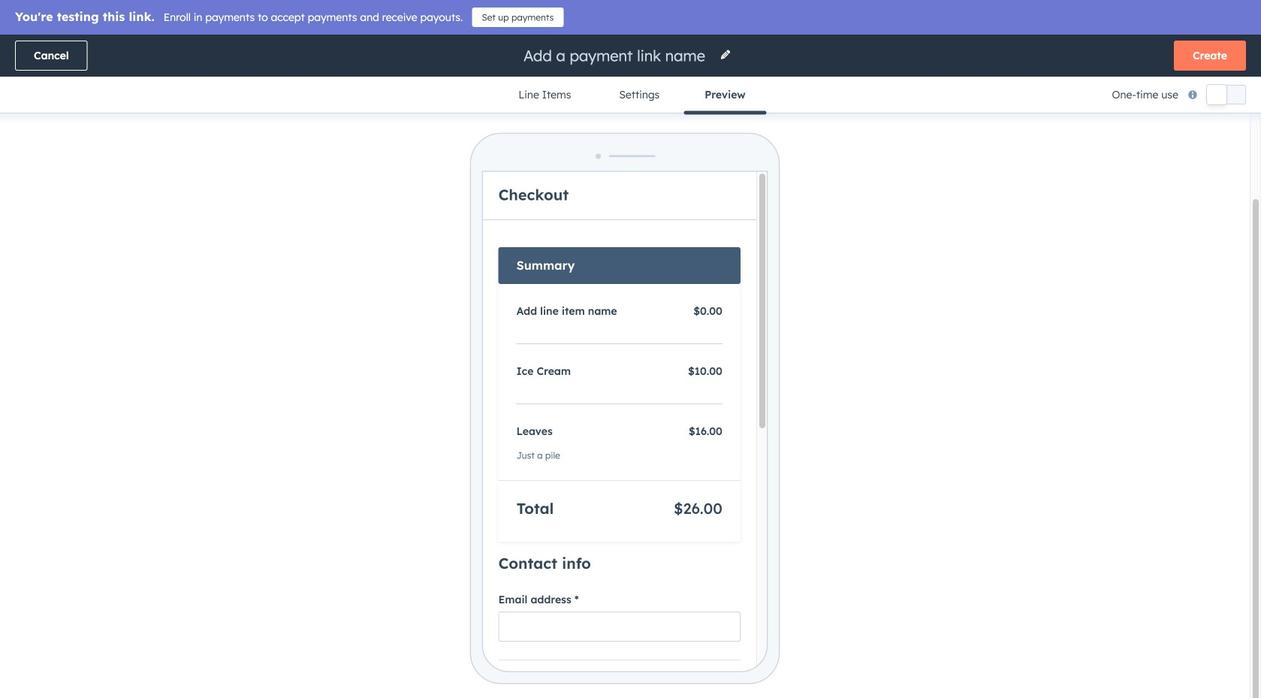 Task type: describe. For each thing, give the bounding box(es) containing it.
5 column header from the left
[[1106, 189, 1225, 222]]

1 column header from the left
[[37, 189, 235, 222]]

pagination navigation
[[510, 296, 646, 316]]

3 column header from the left
[[843, 189, 1031, 222]]

Add a payment link name field
[[522, 45, 711, 66]]

navigation inside page section element
[[495, 77, 767, 115]]

page section element
[[0, 35, 1262, 115]]



Task type: vqa. For each thing, say whether or not it's contained in the screenshot.
second column header
yes



Task type: locate. For each thing, give the bounding box(es) containing it.
column header
[[37, 189, 235, 222], [235, 189, 354, 222], [843, 189, 1031, 222], [1031, 189, 1106, 222], [1106, 189, 1225, 222]]

4 column header from the left
[[1031, 189, 1106, 222]]

dialog
[[0, 0, 1262, 698]]

2 column header from the left
[[235, 189, 354, 222]]

navigation
[[495, 77, 767, 115]]

Search search field
[[36, 144, 337, 174]]



